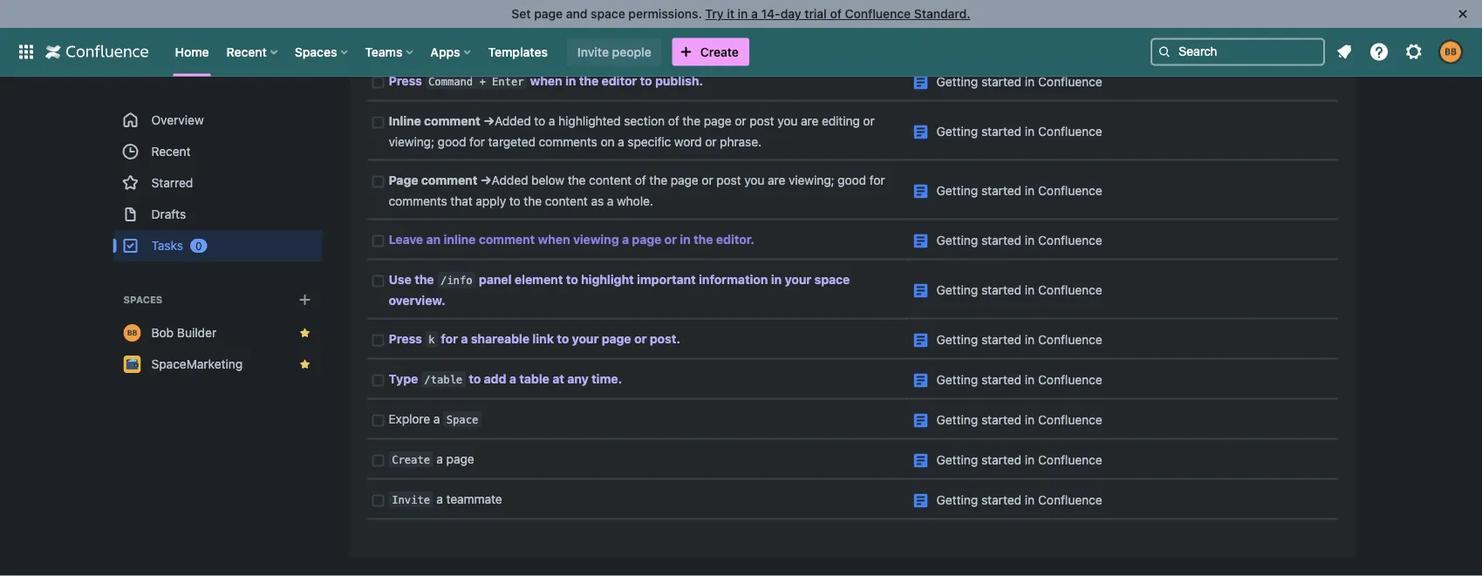 Task type: vqa. For each thing, say whether or not it's contained in the screenshot.
the Date to the top
no



Task type: describe. For each thing, give the bounding box(es) containing it.
page down space
[[446, 452, 474, 467]]

tasks
[[151, 239, 183, 253]]

the down below
[[524, 194, 542, 208]]

in for first getting started in confluence link from the bottom of the page
[[1025, 493, 1035, 508]]

confluence for third getting started in confluence link from the bottom of the page
[[1038, 413, 1102, 427]]

invite a teammate
[[392, 492, 502, 507]]

press k for a shareable link to your page or post.
[[389, 332, 680, 346]]

10 getting started in confluence link from the top
[[936, 453, 1102, 468]]

confluence for 2nd getting started in confluence link
[[1038, 75, 1102, 89]]

0 horizontal spatial at
[[502, 14, 514, 29]]

teams
[[365, 44, 403, 59]]

a right on at the left top
[[618, 135, 624, 149]]

confluence for fifth getting started in confluence link
[[1038, 233, 1102, 248]]

bob builder
[[151, 326, 216, 340]]

an
[[426, 232, 441, 247]]

getting started in confluence for 2nd getting started in confluence link
[[936, 75, 1102, 89]]

6 getting started in confluence link from the top
[[936, 283, 1102, 297]]

on
[[601, 135, 615, 149]]

for inside added to a highlighted section of the page or post you are editing or viewing; good for targeted comments on a specific word or phrase.
[[469, 135, 485, 149]]

for inside added below the content of the page or post you are viewing; good for comments that apply to the content as a whole.
[[869, 173, 885, 188]]

the up whole.
[[649, 173, 667, 188]]

invite people button
[[567, 38, 662, 66]]

so
[[637, 14, 651, 29]]

getting for second getting started in confluence link from the bottom
[[936, 453, 978, 468]]

2 vertical spatial comment
[[479, 232, 535, 247]]

type /table to add a table at any time.
[[389, 372, 622, 386]]

explore
[[389, 412, 430, 427]]

or left post.
[[634, 332, 647, 346]]

highlighted
[[558, 114, 621, 128]]

/info
[[441, 274, 472, 287]]

progress
[[802, 14, 855, 29]]

getting started in confluence for first getting started in confluence link from the bottom of the page
[[936, 493, 1102, 508]]

day
[[781, 7, 801, 21]]

in for 4th getting started in confluence link
[[1025, 184, 1035, 198]]

confluence for 6th getting started in confluence link from the bottom of the page
[[1038, 283, 1102, 297]]

confluence for 7th getting started in confluence link
[[1038, 333, 1102, 347]]

getting started in confluence for 4th getting started in confluence link
[[936, 184, 1102, 198]]

bob builder link
[[113, 318, 322, 349]]

0
[[195, 240, 202, 252]]

status
[[458, 16, 496, 29]]

at the top of the page, so teammates can see your progress at a glance.
[[389, 14, 883, 50]]

started for 4th getting started in confluence link
[[981, 184, 1022, 198]]

command
[[428, 75, 473, 88]]

drafts link
[[113, 199, 322, 230]]

confluence for second getting started in confluence link from the bottom
[[1038, 453, 1102, 468]]

panel
[[479, 273, 512, 287]]

in for second getting started in confluence link from the bottom
[[1025, 453, 1035, 468]]

home
[[175, 44, 209, 59]]

in for fifth getting started in confluence link
[[1025, 233, 1035, 248]]

help icon image
[[1369, 41, 1390, 62]]

banner containing home
[[0, 27, 1482, 77]]

getting started in confluence for 6th getting started in confluence link from the bottom of the page
[[936, 283, 1102, 297]]

use
[[389, 273, 412, 287]]

to left add
[[469, 372, 481, 386]]

add
[[432, 16, 452, 29]]

to inside added to a highlighted section of the page or post you are editing or viewing; good for targeted comments on a specific word or phrase.
[[534, 114, 545, 128]]

started for 6th getting started in confluence link from the bottom of the page
[[981, 283, 1022, 297]]

unstar this space image for bob builder
[[298, 326, 312, 340]]

0 horizontal spatial for
[[441, 332, 458, 346]]

press for +
[[389, 74, 422, 88]]

spaces button
[[289, 38, 355, 66]]

type
[[389, 372, 418, 386]]

added for inline comment →
[[495, 114, 531, 128]]

targeted
[[488, 135, 536, 149]]

getting for 6th getting started in confluence link from the bottom of the page
[[936, 283, 978, 297]]

section
[[624, 114, 665, 128]]

in for 9th getting started in confluence link from the bottom
[[1025, 124, 1035, 139]]

page title icon image for 6th getting started in confluence link from the bottom of the page
[[914, 284, 928, 298]]

starred
[[151, 176, 193, 190]]

word
[[674, 135, 702, 149]]

page title icon image for 2nd getting started in confluence link
[[914, 76, 928, 90]]

page up 'time.'
[[602, 332, 631, 346]]

spacemarketing link
[[113, 349, 322, 380]]

→ for inline comment →
[[483, 114, 495, 128]]

getting started in confluence for third getting started in confluence link from the bottom of the page
[[936, 413, 1102, 427]]

specific
[[628, 135, 671, 149]]

page title icon image for 4th getting started in confluence link from the bottom
[[914, 374, 928, 388]]

started for 7th getting started in confluence link
[[981, 333, 1022, 347]]

9 getting started in confluence link from the top
[[936, 413, 1102, 427]]

in inside panel element to highlight important information in your space overview.
[[771, 273, 782, 287]]

editing
[[822, 114, 860, 128]]

to right editor
[[640, 74, 652, 88]]

phrase.
[[720, 135, 762, 149]]

whole.
[[617, 194, 653, 208]]

as
[[591, 194, 604, 208]]

templates link
[[483, 38, 553, 66]]

comments inside added below the content of the page or post you are viewing; good for comments that apply to the content as a whole.
[[389, 194, 447, 208]]

started for second getting started in confluence link from the bottom
[[981, 453, 1022, 468]]

inline
[[389, 114, 421, 128]]

are inside added below the content of the page or post you are viewing; good for comments that apply to the content as a whole.
[[768, 173, 785, 188]]

getting for first getting started in confluence link from the bottom of the page
[[936, 493, 978, 508]]

page title icon image for fifth getting started in confluence link
[[914, 235, 928, 249]]

page down whole.
[[632, 232, 661, 247]]

started for fifth getting started in confluence link
[[981, 233, 1022, 248]]

page title icon image for 4th getting started in confluence link
[[914, 185, 928, 199]]

editor
[[602, 74, 637, 88]]

search image
[[1158, 45, 1172, 59]]

started for 4th getting started in confluence link from the bottom
[[981, 373, 1022, 387]]

drafts
[[151, 207, 186, 222]]

or up important
[[664, 232, 677, 247]]

create for create
[[700, 44, 739, 59]]

of inside at the top of the page, so teammates can see your progress at a glance.
[[563, 14, 575, 29]]

select add status
[[389, 14, 496, 29]]

page,
[[600, 14, 634, 29]]

confluence for first getting started in confluence link from the bottom of the page
[[1038, 493, 1102, 508]]

invite for invite a teammate
[[392, 494, 430, 507]]

a left "14-"
[[751, 7, 758, 21]]

getting started in confluence for 1st getting started in confluence link from the top
[[936, 25, 1102, 39]]

press command + enter when in the editor to publish.
[[389, 74, 703, 88]]

create for create a page
[[392, 454, 430, 467]]

element
[[515, 273, 563, 287]]

a right viewing
[[622, 232, 629, 247]]

getting started in confluence for 7th getting started in confluence link
[[936, 333, 1102, 347]]

use the /info
[[389, 273, 472, 287]]

starred link
[[113, 167, 322, 199]]

standard.
[[914, 7, 971, 21]]

comments inside added to a highlighted section of the page or post you are editing or viewing; good for targeted comments on a specific word or phrase.
[[539, 135, 597, 149]]

select
[[389, 14, 426, 29]]

added to a highlighted section of the page or post you are editing or viewing; good for targeted comments on a specific word or phrase.
[[389, 114, 878, 149]]

top
[[540, 14, 560, 29]]

press for for
[[389, 332, 422, 346]]

getting for 4th getting started in confluence link from the bottom
[[936, 373, 978, 387]]

editor.
[[716, 232, 755, 247]]

recent inside group
[[151, 144, 191, 159]]

apply
[[476, 194, 506, 208]]

overview
[[151, 113, 204, 127]]

/table
[[424, 374, 462, 386]]

to inside added below the content of the page or post you are viewing; good for comments that apply to the content as a whole.
[[509, 194, 521, 208]]

getting for third getting started in confluence link from the bottom of the page
[[936, 413, 978, 427]]

inline
[[444, 232, 476, 247]]

in for 1st getting started in confluence link from the top
[[1025, 25, 1035, 39]]

0 horizontal spatial space
[[591, 7, 625, 21]]

page right "set"
[[534, 7, 563, 21]]

apps button
[[425, 38, 478, 66]]

notification icon image
[[1334, 41, 1355, 62]]

time.
[[592, 372, 622, 386]]

confluence for 1st getting started in confluence link from the top
[[1038, 25, 1102, 39]]

getting for 7th getting started in confluence link
[[936, 333, 978, 347]]

viewing
[[573, 232, 619, 247]]

page title icon image for second getting started in confluence link from the bottom
[[914, 454, 928, 468]]

the inside added to a highlighted section of the page or post you are editing or viewing; good for targeted comments on a specific word or phrase.
[[682, 114, 701, 128]]

7 getting started in confluence link from the top
[[936, 333, 1102, 347]]

teammate
[[446, 492, 502, 507]]

started for 1st getting started in confluence link from the top
[[981, 25, 1022, 39]]

post inside added to a highlighted section of the page or post you are editing or viewing; good for targeted comments on a specific word or phrase.
[[750, 114, 774, 128]]

see
[[748, 14, 769, 29]]

viewing; inside added to a highlighted section of the page or post you are editing or viewing; good for targeted comments on a specific word or phrase.
[[389, 135, 434, 149]]

important
[[637, 273, 696, 287]]



Task type: locate. For each thing, give the bounding box(es) containing it.
create a space image
[[294, 290, 315, 311]]

press down teams dropdown button
[[389, 74, 422, 88]]

9 getting from the top
[[936, 413, 978, 427]]

comments
[[539, 135, 597, 149], [389, 194, 447, 208]]

set
[[512, 7, 531, 21]]

0 vertical spatial create
[[700, 44, 739, 59]]

9 started from the top
[[981, 413, 1022, 427]]

1 getting started in confluence from the top
[[936, 25, 1102, 39]]

enter
[[492, 75, 524, 88]]

a down "explore a space"
[[437, 452, 443, 467]]

the left page,
[[578, 14, 597, 29]]

1 vertical spatial when
[[538, 232, 570, 247]]

recent link
[[113, 136, 322, 167]]

in for 6th getting started in confluence link from the bottom of the page
[[1025, 283, 1035, 297]]

5 getting from the top
[[936, 233, 978, 248]]

try it in a 14-day trial of confluence standard. link
[[705, 7, 971, 21]]

unstar this space image for spacemarketing
[[298, 358, 312, 372]]

spaces up bob
[[123, 294, 163, 306]]

1 page title icon image from the top
[[914, 26, 928, 40]]

1 getting started in confluence link from the top
[[936, 25, 1102, 39]]

or right word
[[705, 135, 717, 149]]

comments down highlighted
[[539, 135, 597, 149]]

at left any
[[552, 372, 564, 386]]

viewing;
[[389, 135, 434, 149], [789, 173, 834, 188]]

2 getting started in confluence link from the top
[[936, 75, 1102, 89]]

added inside added to a highlighted section of the page or post you are editing or viewing; good for targeted comments on a specific word or phrase.
[[495, 114, 531, 128]]

page title icon image for 7th getting started in confluence link
[[914, 334, 928, 348]]

and
[[566, 7, 588, 21]]

or inside added below the content of the page or post you are viewing; good for comments that apply to the content as a whole.
[[702, 173, 713, 188]]

a right 'progress' on the top
[[873, 14, 880, 29]]

permissions.
[[628, 7, 702, 21]]

11 started from the top
[[981, 493, 1022, 508]]

or
[[735, 114, 746, 128], [863, 114, 875, 128], [705, 135, 717, 149], [702, 173, 713, 188], [664, 232, 677, 247], [634, 332, 647, 346]]

1 horizontal spatial comments
[[539, 135, 597, 149]]

added
[[495, 114, 531, 128], [492, 173, 528, 188]]

add
[[484, 372, 506, 386]]

are inside added to a highlighted section of the page or post you are editing or viewing; good for targeted comments on a specific word or phrase.
[[801, 114, 818, 128]]

getting for 2nd getting started in confluence link
[[936, 75, 978, 89]]

in
[[738, 7, 748, 21], [1025, 25, 1035, 39], [565, 74, 576, 88], [1025, 75, 1035, 89], [1025, 124, 1035, 139], [1025, 184, 1035, 198], [680, 232, 691, 247], [1025, 233, 1035, 248], [771, 273, 782, 287], [1025, 283, 1035, 297], [1025, 333, 1035, 347], [1025, 373, 1035, 387], [1025, 413, 1035, 427], [1025, 453, 1035, 468], [1025, 493, 1035, 508]]

2 getting from the top
[[936, 75, 978, 89]]

page title icon image
[[914, 26, 928, 40], [914, 76, 928, 90], [914, 126, 928, 140], [914, 185, 928, 199], [914, 235, 928, 249], [914, 284, 928, 298], [914, 334, 928, 348], [914, 374, 928, 388], [914, 414, 928, 428], [914, 454, 928, 468], [914, 495, 928, 509]]

1 vertical spatial recent
[[151, 144, 191, 159]]

→ for page comment →
[[480, 173, 492, 188]]

home link
[[170, 38, 214, 66]]

your for panel element to highlight important information in your space overview.
[[785, 273, 811, 287]]

page title icon image for third getting started in confluence link from the bottom of the page
[[914, 414, 928, 428]]

apps
[[430, 44, 460, 59]]

6 page title icon image from the top
[[914, 284, 928, 298]]

getting started in confluence for second getting started in confluence link from the bottom
[[936, 453, 1102, 468]]

when right enter on the left top
[[530, 74, 562, 88]]

0 vertical spatial when
[[530, 74, 562, 88]]

1 horizontal spatial post
[[750, 114, 774, 128]]

0 horizontal spatial comments
[[389, 194, 447, 208]]

1 vertical spatial comment
[[421, 173, 477, 188]]

0 vertical spatial are
[[801, 114, 818, 128]]

to right apply
[[509, 194, 521, 208]]

added below the content of the page or post you are viewing; good for comments that apply to the content as a whole.
[[389, 173, 888, 208]]

0 horizontal spatial spaces
[[123, 294, 163, 306]]

content up as
[[589, 173, 632, 188]]

1 horizontal spatial good
[[838, 173, 866, 188]]

of inside added below the content of the page or post you are viewing; good for comments that apply to the content as a whole.
[[635, 173, 646, 188]]

to inside panel element to highlight important information in your space overview.
[[566, 273, 578, 287]]

0 vertical spatial post
[[750, 114, 774, 128]]

comment down command
[[424, 114, 480, 128]]

the up overview.
[[415, 273, 434, 287]]

link
[[533, 332, 554, 346]]

4 page title icon image from the top
[[914, 185, 928, 199]]

publish.
[[655, 74, 703, 88]]

2 unstar this space image from the top
[[298, 358, 312, 372]]

comment
[[424, 114, 480, 128], [421, 173, 477, 188], [479, 232, 535, 247]]

of
[[830, 7, 842, 21], [563, 14, 575, 29], [668, 114, 679, 128], [635, 173, 646, 188]]

at right the status
[[502, 14, 514, 29]]

inline comment →
[[389, 114, 495, 128]]

bob
[[151, 326, 174, 340]]

your up any
[[572, 332, 599, 346]]

2 started from the top
[[981, 75, 1022, 89]]

the right below
[[568, 173, 586, 188]]

comments down page
[[389, 194, 447, 208]]

8 started from the top
[[981, 373, 1022, 387]]

1 vertical spatial space
[[814, 273, 850, 287]]

+
[[479, 75, 486, 88]]

space inside panel element to highlight important information in your space overview.
[[814, 273, 850, 287]]

invite inside button
[[577, 44, 609, 59]]

0 horizontal spatial content
[[545, 194, 588, 208]]

at right 'progress' on the top
[[858, 14, 870, 29]]

1 vertical spatial you
[[744, 173, 765, 188]]

0 horizontal spatial recent
[[151, 144, 191, 159]]

1 vertical spatial unstar this space image
[[298, 358, 312, 372]]

3 started from the top
[[981, 124, 1022, 139]]

1 vertical spatial viewing;
[[789, 173, 834, 188]]

post inside added below the content of the page or post you are viewing; good for comments that apply to the content as a whole.
[[716, 173, 741, 188]]

in for third getting started in confluence link from the bottom of the page
[[1025, 413, 1035, 427]]

unstar this space image
[[298, 326, 312, 340], [298, 358, 312, 372]]

leave an inline comment when viewing a page or in the editor.
[[389, 232, 755, 247]]

4 getting started in confluence link from the top
[[936, 184, 1102, 198]]

2 horizontal spatial at
[[858, 14, 870, 29]]

page title icon image for first getting started in confluence link from the bottom of the page
[[914, 495, 928, 509]]

11 getting from the top
[[936, 493, 978, 508]]

that
[[450, 194, 472, 208]]

post.
[[650, 332, 680, 346]]

the left editor
[[579, 74, 599, 88]]

1 horizontal spatial create
[[700, 44, 739, 59]]

1 vertical spatial →
[[480, 173, 492, 188]]

1 vertical spatial your
[[785, 273, 811, 287]]

1 vertical spatial press
[[389, 332, 422, 346]]

page down word
[[671, 173, 698, 188]]

a right add
[[509, 372, 516, 386]]

→ up apply
[[480, 173, 492, 188]]

of up whole.
[[635, 173, 646, 188]]

page title icon image for 1st getting started in confluence link from the top
[[914, 26, 928, 40]]

you down phrase.
[[744, 173, 765, 188]]

content
[[589, 173, 632, 188], [545, 194, 588, 208]]

1 vertical spatial create
[[392, 454, 430, 467]]

0 horizontal spatial you
[[744, 173, 765, 188]]

0 vertical spatial comment
[[424, 114, 480, 128]]

7 started from the top
[[981, 333, 1022, 347]]

to up targeted
[[534, 114, 545, 128]]

0 vertical spatial invite
[[577, 44, 609, 59]]

1 horizontal spatial content
[[589, 173, 632, 188]]

1 vertical spatial spaces
[[123, 294, 163, 306]]

of up word
[[668, 114, 679, 128]]

2 page title icon image from the top
[[914, 76, 928, 90]]

11 page title icon image from the top
[[914, 495, 928, 509]]

invite people
[[577, 44, 651, 59]]

group containing overview
[[113, 105, 322, 262]]

1 vertical spatial for
[[869, 173, 885, 188]]

0 vertical spatial added
[[495, 114, 531, 128]]

confluence for 4th getting started in confluence link from the bottom
[[1038, 373, 1102, 387]]

press left k
[[389, 332, 422, 346]]

0 vertical spatial comments
[[539, 135, 597, 149]]

1 vertical spatial comments
[[389, 194, 447, 208]]

1 horizontal spatial spaces
[[295, 44, 337, 59]]

a
[[751, 7, 758, 21], [873, 14, 880, 29], [549, 114, 555, 128], [618, 135, 624, 149], [607, 194, 614, 208], [622, 232, 629, 247], [461, 332, 468, 346], [509, 372, 516, 386], [433, 412, 440, 427], [437, 452, 443, 467], [437, 492, 443, 507]]

2 getting started in confluence from the top
[[936, 75, 1102, 89]]

1 getting from the top
[[936, 25, 978, 39]]

k
[[428, 334, 435, 346]]

2 vertical spatial for
[[441, 332, 458, 346]]

3 page title icon image from the top
[[914, 126, 928, 140]]

in for 2nd getting started in confluence link
[[1025, 75, 1035, 89]]

1 vertical spatial added
[[492, 173, 528, 188]]

create inside 'create a page'
[[392, 454, 430, 467]]

you left "editing"
[[777, 114, 798, 128]]

Search field
[[1151, 38, 1325, 66]]

0 horizontal spatial invite
[[392, 494, 430, 507]]

10 getting started in confluence from the top
[[936, 453, 1102, 468]]

of inside added to a highlighted section of the page or post you are editing or viewing; good for targeted comments on a specific word or phrase.
[[668, 114, 679, 128]]

the left the top
[[517, 14, 537, 29]]

banner
[[0, 27, 1482, 77]]

1 vertical spatial post
[[716, 173, 741, 188]]

added inside added below the content of the page or post you are viewing; good for comments that apply to the content as a whole.
[[492, 173, 528, 188]]

spaces inside popup button
[[295, 44, 337, 59]]

2 horizontal spatial for
[[869, 173, 885, 188]]

started for 2nd getting started in confluence link
[[981, 75, 1022, 89]]

invite down 'create a page'
[[392, 494, 430, 507]]

overview link
[[113, 105, 322, 136]]

shareable
[[471, 332, 530, 346]]

1 unstar this space image from the top
[[298, 326, 312, 340]]

leave
[[389, 232, 423, 247]]

below
[[531, 173, 564, 188]]

or down word
[[702, 173, 713, 188]]

spacemarketing
[[151, 357, 243, 372]]

8 getting started in confluence link from the top
[[936, 373, 1102, 387]]

create down "explore"
[[392, 454, 430, 467]]

getting for fifth getting started in confluence link
[[936, 233, 978, 248]]

1 horizontal spatial invite
[[577, 44, 609, 59]]

4 getting started in confluence from the top
[[936, 184, 1102, 198]]

unstar this space image inside spacemarketing link
[[298, 358, 312, 372]]

1 horizontal spatial you
[[777, 114, 798, 128]]

viewing; down inline
[[389, 135, 434, 149]]

comment for that
[[421, 173, 477, 188]]

5 started from the top
[[981, 233, 1022, 248]]

6 getting from the top
[[936, 283, 978, 297]]

0 vertical spatial you
[[777, 114, 798, 128]]

added for page comment →
[[492, 173, 528, 188]]

7 getting from the top
[[936, 333, 978, 347]]

glance.
[[389, 35, 432, 50]]

good
[[438, 135, 466, 149], [838, 173, 866, 188]]

invite
[[577, 44, 609, 59], [392, 494, 430, 507]]

added up targeted
[[495, 114, 531, 128]]

getting
[[936, 25, 978, 39], [936, 75, 978, 89], [936, 124, 978, 139], [936, 184, 978, 198], [936, 233, 978, 248], [936, 283, 978, 297], [936, 333, 978, 347], [936, 373, 978, 387], [936, 413, 978, 427], [936, 453, 978, 468], [936, 493, 978, 508]]

the left editor.
[[694, 232, 713, 247]]

5 page title icon image from the top
[[914, 235, 928, 249]]

can
[[724, 14, 745, 29]]

3 getting started in confluence link from the top
[[936, 124, 1102, 139]]

0 vertical spatial viewing;
[[389, 135, 434, 149]]

close image
[[1452, 3, 1473, 24]]

your for press k for a shareable link to your page or post.
[[572, 332, 599, 346]]

getting started in confluence for fifth getting started in confluence link
[[936, 233, 1102, 248]]

0 vertical spatial space
[[591, 7, 625, 21]]

recent right home on the top of the page
[[226, 44, 267, 59]]

6 started from the top
[[981, 283, 1022, 297]]

3 getting from the top
[[936, 124, 978, 139]]

highlight
[[581, 273, 634, 287]]

viewing; inside added below the content of the page or post you are viewing; good for comments that apply to the content as a whole.
[[789, 173, 834, 188]]

of right the top
[[563, 14, 575, 29]]

a left space
[[433, 412, 440, 427]]

10 page title icon image from the top
[[914, 454, 928, 468]]

when for in
[[530, 74, 562, 88]]

templates
[[488, 44, 548, 59]]

to
[[640, 74, 652, 88], [534, 114, 545, 128], [509, 194, 521, 208], [566, 273, 578, 287], [557, 332, 569, 346], [469, 372, 481, 386]]

to right link
[[557, 332, 569, 346]]

your inside panel element to highlight important information in your space overview.
[[785, 273, 811, 287]]

1 press from the top
[[389, 74, 422, 88]]

to right element
[[566, 273, 578, 287]]

a inside at the top of the page, so teammates can see your progress at a glance.
[[873, 14, 880, 29]]

getting started in confluence for 4th getting started in confluence link from the bottom
[[936, 373, 1102, 387]]

confluence image
[[45, 41, 149, 62], [45, 41, 149, 62]]

recent
[[226, 44, 267, 59], [151, 144, 191, 159]]

create down can
[[700, 44, 739, 59]]

page inside added below the content of the page or post you are viewing; good for comments that apply to the content as a whole.
[[671, 173, 698, 188]]

1 vertical spatial are
[[768, 173, 785, 188]]

a left the teammate
[[437, 492, 443, 507]]

the up word
[[682, 114, 701, 128]]

4 getting from the top
[[936, 184, 978, 198]]

create button
[[672, 38, 749, 66]]

or right "editing"
[[863, 114, 875, 128]]

10 started from the top
[[981, 453, 1022, 468]]

started
[[981, 25, 1022, 39], [981, 75, 1022, 89], [981, 124, 1022, 139], [981, 184, 1022, 198], [981, 233, 1022, 248], [981, 283, 1022, 297], [981, 333, 1022, 347], [981, 373, 1022, 387], [981, 413, 1022, 427], [981, 453, 1022, 468], [981, 493, 1022, 508]]

2 press from the top
[[389, 332, 422, 346]]

0 vertical spatial for
[[469, 135, 485, 149]]

invite for invite people
[[577, 44, 609, 59]]

0 vertical spatial recent
[[226, 44, 267, 59]]

7 page title icon image from the top
[[914, 334, 928, 348]]

6 getting started in confluence from the top
[[936, 283, 1102, 297]]

builder
[[177, 326, 216, 340]]

good down inline comment →
[[438, 135, 466, 149]]

teammates
[[654, 14, 721, 29]]

global element
[[10, 27, 1147, 76]]

0 vertical spatial unstar this space image
[[298, 326, 312, 340]]

panel element to highlight important information in your space overview.
[[389, 273, 853, 308]]

0 horizontal spatial good
[[438, 135, 466, 149]]

confluence for 9th getting started in confluence link from the bottom
[[1038, 124, 1102, 139]]

recent button
[[221, 38, 284, 66]]

8 getting from the top
[[936, 373, 978, 387]]

2 vertical spatial your
[[572, 332, 599, 346]]

1 vertical spatial content
[[545, 194, 588, 208]]

overview.
[[389, 294, 445, 308]]

your inside at the top of the page, so teammates can see your progress at a glance.
[[772, 14, 799, 29]]

group
[[113, 105, 322, 262]]

for
[[469, 135, 485, 149], [869, 173, 885, 188], [441, 332, 458, 346]]

3 getting started in confluence from the top
[[936, 124, 1102, 139]]

9 page title icon image from the top
[[914, 414, 928, 428]]

explore a space
[[389, 412, 478, 427]]

8 page title icon image from the top
[[914, 374, 928, 388]]

getting for 4th getting started in confluence link
[[936, 184, 978, 198]]

people
[[612, 44, 651, 59]]

try
[[705, 7, 724, 21]]

teams button
[[360, 38, 420, 66]]

information
[[699, 273, 768, 287]]

in for 7th getting started in confluence link
[[1025, 333, 1035, 347]]

when left viewing
[[538, 232, 570, 247]]

0 vertical spatial content
[[589, 173, 632, 188]]

confluence
[[845, 7, 911, 21], [1038, 25, 1102, 39], [1038, 75, 1102, 89], [1038, 124, 1102, 139], [1038, 184, 1102, 198], [1038, 233, 1102, 248], [1038, 283, 1102, 297], [1038, 333, 1102, 347], [1038, 373, 1102, 387], [1038, 413, 1102, 427], [1038, 453, 1102, 468], [1038, 493, 1102, 508]]

started for 9th getting started in confluence link from the bottom
[[981, 124, 1022, 139]]

5 getting started in confluence link from the top
[[936, 233, 1102, 248]]

a right k
[[461, 332, 468, 346]]

1 horizontal spatial viewing;
[[789, 173, 834, 188]]

page
[[389, 173, 418, 188]]

create inside dropdown button
[[700, 44, 739, 59]]

of right trial
[[830, 7, 842, 21]]

create a page
[[392, 452, 474, 467]]

1 horizontal spatial recent
[[226, 44, 267, 59]]

recent up the starred at the left of the page
[[151, 144, 191, 159]]

0 horizontal spatial are
[[768, 173, 785, 188]]

1 started from the top
[[981, 25, 1022, 39]]

a left highlighted
[[549, 114, 555, 128]]

or up phrase.
[[735, 114, 746, 128]]

settings icon image
[[1404, 41, 1425, 62]]

page inside added to a highlighted section of the page or post you are editing or viewing; good for targeted comments on a specific word or phrase.
[[704, 114, 732, 128]]

invite down page,
[[577, 44, 609, 59]]

good down "editing"
[[838, 173, 866, 188]]

7 getting started in confluence from the top
[[936, 333, 1102, 347]]

a inside added below the content of the page or post you are viewing; good for comments that apply to the content as a whole.
[[607, 194, 614, 208]]

page title icon image for 9th getting started in confluence link from the bottom
[[914, 126, 928, 140]]

0 vertical spatial spaces
[[295, 44, 337, 59]]

0 vertical spatial press
[[389, 74, 422, 88]]

getting started in confluence for 9th getting started in confluence link from the bottom
[[936, 124, 1102, 139]]

added up apply
[[492, 173, 528, 188]]

10 getting from the top
[[936, 453, 978, 468]]

→
[[483, 114, 495, 128], [480, 173, 492, 188]]

you inside added below the content of the page or post you are viewing; good for comments that apply to the content as a whole.
[[744, 173, 765, 188]]

1 horizontal spatial for
[[469, 135, 485, 149]]

the
[[517, 14, 537, 29], [578, 14, 597, 29], [579, 74, 599, 88], [682, 114, 701, 128], [568, 173, 586, 188], [649, 173, 667, 188], [524, 194, 542, 208], [694, 232, 713, 247], [415, 273, 434, 287]]

comment up that
[[421, 173, 477, 188]]

any
[[567, 372, 589, 386]]

0 horizontal spatial create
[[392, 454, 430, 467]]

post down phrase.
[[716, 173, 741, 188]]

set page and space permissions. try it in a 14-day trial of confluence standard.
[[512, 7, 971, 21]]

0 vertical spatial →
[[483, 114, 495, 128]]

good inside added below the content of the page or post you are viewing; good for comments that apply to the content as a whole.
[[838, 173, 866, 188]]

appswitcher icon image
[[16, 41, 37, 62]]

comment down apply
[[479, 232, 535, 247]]

0 vertical spatial good
[[438, 135, 466, 149]]

post up phrase.
[[750, 114, 774, 128]]

are
[[801, 114, 818, 128], [768, 173, 785, 188]]

→ up targeted
[[483, 114, 495, 128]]

getting started in confluence link
[[936, 25, 1102, 39], [936, 75, 1102, 89], [936, 124, 1102, 139], [936, 184, 1102, 198], [936, 233, 1102, 248], [936, 283, 1102, 297], [936, 333, 1102, 347], [936, 373, 1102, 387], [936, 413, 1102, 427], [936, 453, 1102, 468], [936, 493, 1102, 508]]

5 getting started in confluence from the top
[[936, 233, 1102, 248]]

9 getting started in confluence from the top
[[936, 413, 1102, 427]]

1 horizontal spatial at
[[552, 372, 564, 386]]

0 vertical spatial your
[[772, 14, 799, 29]]

your right information
[[785, 273, 811, 287]]

11 getting started in confluence link from the top
[[936, 493, 1102, 508]]

11 getting started in confluence from the top
[[936, 493, 1102, 508]]

good inside added to a highlighted section of the page or post you are editing or viewing; good for targeted comments on a specific word or phrase.
[[438, 135, 466, 149]]

4 started from the top
[[981, 184, 1022, 198]]

when for viewing
[[538, 232, 570, 247]]

comment for good
[[424, 114, 480, 128]]

started for third getting started in confluence link from the bottom of the page
[[981, 413, 1022, 427]]

getting for 9th getting started in confluence link from the bottom
[[936, 124, 978, 139]]

space
[[446, 414, 478, 427]]

confluence for 4th getting started in confluence link
[[1038, 184, 1102, 198]]

a right as
[[607, 194, 614, 208]]

content down below
[[545, 194, 588, 208]]

viewing; down "editing"
[[789, 173, 834, 188]]

you inside added to a highlighted section of the page or post you are editing or viewing; good for targeted comments on a specific word or phrase.
[[777, 114, 798, 128]]

started for first getting started in confluence link from the bottom of the page
[[981, 493, 1022, 508]]

0 horizontal spatial viewing;
[[389, 135, 434, 149]]

trial
[[805, 7, 827, 21]]

1 horizontal spatial are
[[801, 114, 818, 128]]

1 vertical spatial invite
[[392, 494, 430, 507]]

recent inside popup button
[[226, 44, 267, 59]]

it
[[727, 7, 735, 21]]

page up phrase.
[[704, 114, 732, 128]]

table
[[519, 372, 549, 386]]

8 getting started in confluence from the top
[[936, 373, 1102, 387]]

1 horizontal spatial space
[[814, 273, 850, 287]]

your right see
[[772, 14, 799, 29]]

getting for 1st getting started in confluence link from the top
[[936, 25, 978, 39]]

in for 4th getting started in confluence link from the bottom
[[1025, 373, 1035, 387]]

spaces right recent popup button
[[295, 44, 337, 59]]

0 horizontal spatial post
[[716, 173, 741, 188]]

1 vertical spatial good
[[838, 173, 866, 188]]

unstar this space image inside bob builder "link"
[[298, 326, 312, 340]]

invite inside invite a teammate
[[392, 494, 430, 507]]



